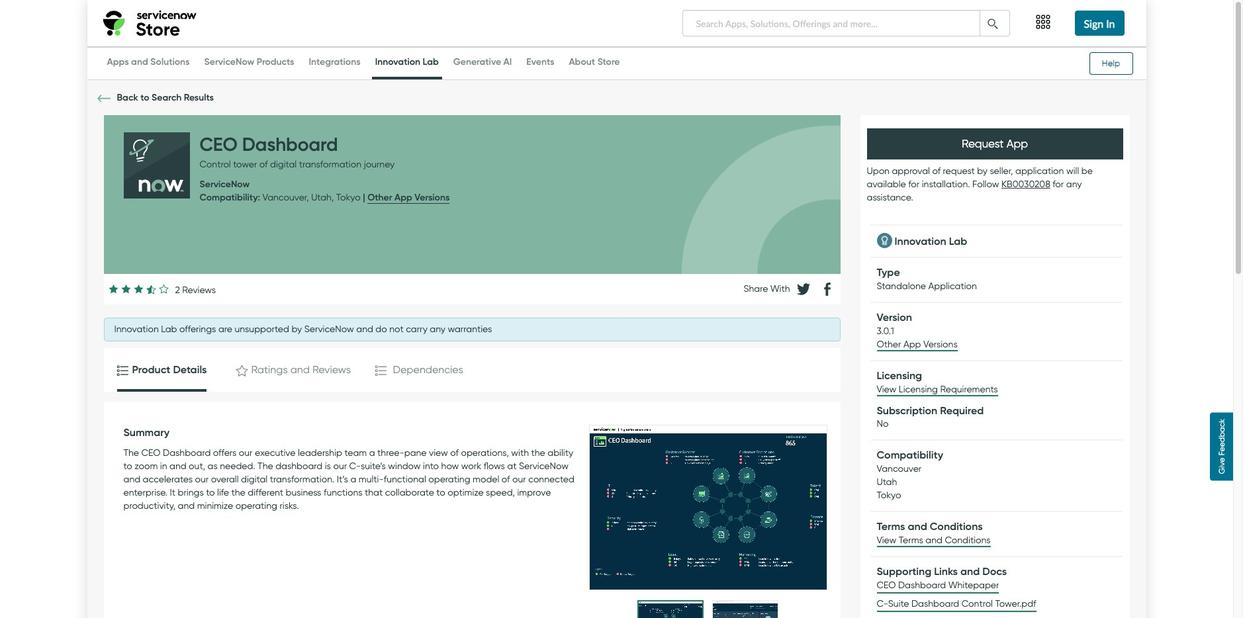 Task type: locate. For each thing, give the bounding box(es) containing it.
ratings and reviews link
[[236, 363, 351, 377]]

as
[[208, 461, 218, 472]]

of up speed,
[[502, 474, 510, 485]]

0 horizontal spatial utah
[[311, 192, 332, 203]]

and up whitepaper
[[961, 565, 980, 578]]

licensing heading
[[877, 368, 1122, 383]]

tab list
[[100, 49, 627, 79]]

search
[[152, 91, 182, 103]]

1 vertical spatial other app versions link
[[877, 339, 958, 352]]

search image
[[988, 16, 999, 29]]

tokyo inside compatibility vancouver utah tokyo
[[877, 490, 902, 501]]

2 view from the top
[[877, 535, 897, 546]]

a right it's
[[351, 474, 357, 485]]

requirements
[[941, 384, 999, 395]]

for
[[909, 179, 920, 190], [1053, 179, 1065, 190]]

servicenow
[[204, 56, 255, 68], [200, 178, 250, 190], [304, 324, 354, 335], [519, 461, 569, 472]]

2 horizontal spatial innovation
[[895, 234, 947, 247]]

1 horizontal spatial c-
[[877, 599, 889, 610]]

2 horizontal spatial ceo
[[877, 580, 896, 591]]

three-
[[378, 448, 405, 459]]

terms up view terms and conditions link
[[877, 520, 906, 533]]

utah down the transformation
[[311, 192, 332, 203]]

0 horizontal spatial any
[[430, 324, 446, 335]]

0 vertical spatial ceo
[[200, 133, 238, 156]]

our up needed.
[[239, 448, 253, 459]]

by right unsupported at the left bottom
[[292, 324, 302, 335]]

vancouver
[[263, 192, 307, 203], [877, 464, 922, 475]]

terms up supporting
[[899, 535, 924, 546]]

0 vertical spatial digital
[[270, 159, 297, 170]]

and up the enterprise.
[[124, 474, 140, 485]]

1 horizontal spatial ,
[[332, 192, 334, 203]]

, down the transformation
[[307, 192, 309, 203]]

licensing view licensing requirements
[[877, 369, 999, 395]]

zoom
[[135, 461, 158, 472]]

servicenow up ratings and reviews heading
[[304, 324, 354, 335]]

innovation up list icon
[[114, 324, 159, 335]]

window
[[388, 461, 421, 472]]

1 horizontal spatial the
[[532, 448, 546, 459]]

1 horizontal spatial versions
[[924, 339, 958, 350]]

1 vertical spatial control
[[962, 599, 993, 610]]

any right carry
[[430, 324, 446, 335]]

terms
[[877, 520, 906, 533], [899, 535, 924, 546]]

1 vertical spatial operating
[[236, 501, 277, 512]]

in
[[1107, 17, 1116, 30]]

1 horizontal spatial vancouver
[[877, 464, 922, 475]]

utah inside compatibility vancouver utah tokyo
[[877, 477, 898, 488]]

digital down ceo dashboard heading on the top
[[270, 159, 297, 170]]

app up seller,
[[1007, 137, 1029, 150]]

any down the will
[[1067, 179, 1083, 190]]

do
[[376, 324, 387, 335]]

approval
[[892, 165, 931, 177]]

terms and conditions view terms and conditions
[[877, 520, 991, 546]]

other inside "version 3.0.1 other app versions"
[[877, 339, 902, 350]]

0 horizontal spatial star image
[[122, 283, 131, 296]]

1 horizontal spatial any
[[1067, 179, 1083, 190]]

conditions
[[930, 520, 983, 533], [945, 535, 991, 546]]

to left life at the bottom of page
[[206, 487, 215, 499]]

1 view from the top
[[877, 384, 897, 395]]

0 horizontal spatial star image
[[109, 283, 118, 296]]

supporting links and docs heading
[[877, 564, 1122, 579]]

view inside terms and conditions view terms and conditions
[[877, 535, 897, 546]]

1 vertical spatial reviews
[[313, 364, 351, 376]]

servicenow inside tab list
[[204, 56, 255, 68]]

0 vertical spatial other
[[368, 191, 392, 203]]

tokyo left |
[[336, 192, 361, 203]]

view
[[429, 448, 448, 459]]

risks.
[[280, 501, 299, 512]]

about
[[569, 56, 596, 68]]

1 horizontal spatial utah
[[877, 477, 898, 488]]

0 vertical spatial vancouver
[[263, 192, 307, 203]]

other app versions link down journey
[[368, 191, 450, 204]]

1 horizontal spatial star image
[[147, 283, 156, 295]]

conditions up view terms and conditions link
[[930, 520, 983, 533]]

help button
[[1090, 52, 1134, 75]]

0 vertical spatial versions
[[415, 191, 450, 203]]

lab inside tab list
[[423, 56, 439, 68]]

of up installation.
[[933, 165, 941, 177]]

0 horizontal spatial ,
[[307, 192, 309, 203]]

app down version
[[904, 339, 922, 350]]

1 vertical spatial any
[[430, 324, 446, 335]]

0 vertical spatial control
[[200, 159, 231, 170]]

business
[[286, 487, 322, 499]]

0 vertical spatial c-
[[349, 461, 361, 472]]

innovation right the this application is published on innovation lab "icon"
[[895, 234, 947, 247]]

1 horizontal spatial star image
[[134, 283, 143, 296]]

is
[[325, 461, 331, 472]]

list image
[[117, 363, 129, 377]]

1 vertical spatial the
[[258, 461, 273, 472]]

digital
[[270, 159, 297, 170], [241, 474, 268, 485]]

1 horizontal spatial ceo
[[200, 133, 238, 156]]

the up zoom at left
[[124, 448, 139, 459]]

, left |
[[332, 192, 334, 203]]

1 vertical spatial innovation lab
[[895, 234, 968, 247]]

suite's
[[361, 461, 386, 472]]

servicenow inside servicenow compatibility: vancouver , utah , tokyo | other app versions
[[200, 178, 250, 190]]

supporting links and docs ceo dashboard whitepaper
[[877, 565, 1008, 591]]

by up follow at the right top of page
[[978, 165, 988, 177]]

0 vertical spatial innovation lab
[[375, 56, 439, 68]]

a up suite's at left bottom
[[369, 448, 375, 459]]

optimize
[[448, 487, 484, 499]]

dashboard inside the ceo dashboard control tower of digital transformation journey
[[242, 133, 338, 156]]

suite
[[889, 599, 910, 610]]

apps and solutions link
[[104, 56, 193, 77]]

c- inside the ceo dashboard offers our executive leadership team a three-pane view of operations, with the ability to zoom in and out, as needed. the dashboard is our c-suite's window into how work flows at servicenow and accelerates our overall digital transformation. it's a multi-functional operating model of our connected enterprise. it brings to life the different business functions that collaborate to optimize speed, improve productivity, and minimize operating risks.
[[349, 461, 361, 472]]

innovation right integrations
[[375, 56, 421, 68]]

1 vertical spatial digital
[[241, 474, 268, 485]]

0 horizontal spatial control
[[200, 159, 231, 170]]

star empty image
[[159, 283, 169, 296], [236, 363, 248, 377]]

any inside 'for any assistance.'
[[1067, 179, 1083, 190]]

1 vertical spatial versions
[[924, 339, 958, 350]]

0 vertical spatial a
[[369, 448, 375, 459]]

vancouver down the ceo dashboard control tower of digital transformation journey in the left of the page
[[263, 192, 307, 203]]

1 horizontal spatial by
[[978, 165, 988, 177]]

products
[[257, 56, 294, 68]]

the
[[532, 448, 546, 459], [231, 487, 246, 499]]

ratings and reviews
[[251, 364, 351, 376]]

dashboard down ceo dashboard whitepaper link
[[912, 599, 960, 610]]

0 vertical spatial the
[[532, 448, 546, 459]]

for down approval
[[909, 179, 920, 190]]

ceo inside the ceo dashboard control tower of digital transformation journey
[[200, 133, 238, 156]]

0 horizontal spatial reviews
[[182, 285, 216, 296]]

1 vertical spatial c-
[[877, 599, 889, 610]]

1 , from the left
[[307, 192, 309, 203]]

control left tower
[[200, 159, 231, 170]]

back to search results link
[[97, 91, 214, 103]]

subscription
[[877, 404, 938, 417]]

ceo up suite
[[877, 580, 896, 591]]

tower.pdf
[[996, 599, 1037, 610]]

2 vertical spatial innovation
[[114, 324, 159, 335]]

transformation.
[[270, 474, 335, 485]]

star empty image left ratings
[[236, 363, 248, 377]]

app right |
[[395, 191, 412, 203]]

1 horizontal spatial app
[[904, 339, 922, 350]]

it
[[170, 487, 176, 499]]

0 horizontal spatial ceo
[[141, 448, 161, 459]]

available
[[867, 179, 907, 190]]

control down whitepaper
[[962, 599, 993, 610]]

other app versions link down 3.0.1
[[877, 339, 958, 352]]

compatibility vancouver utah tokyo
[[877, 449, 944, 501]]

1 vertical spatial licensing
[[899, 384, 939, 395]]

lab left offerings
[[161, 324, 177, 335]]

1 horizontal spatial a
[[369, 448, 375, 459]]

reviews
[[182, 285, 216, 296], [313, 364, 351, 376]]

other right |
[[368, 191, 392, 203]]

kb0030208 link
[[1002, 179, 1051, 190]]

1 horizontal spatial innovation lab
[[895, 234, 968, 247]]

0 horizontal spatial other app versions link
[[368, 191, 450, 204]]

other down 3.0.1
[[877, 339, 902, 350]]

0 horizontal spatial tokyo
[[336, 192, 361, 203]]

star image
[[122, 283, 131, 296], [134, 283, 143, 296]]

ceo
[[200, 133, 238, 156], [141, 448, 161, 459], [877, 580, 896, 591]]

dashboard inside the ceo dashboard offers our executive leadership team a three-pane view of operations, with the ability to zoom in and out, as needed. the dashboard is our c-suite's window into how work flows at servicenow and accelerates our overall digital transformation. it's a multi-functional operating model of our connected enterprise. it brings to life the different business functions that collaborate to optimize speed, improve productivity, and minimize operating risks.
[[163, 448, 211, 459]]

follow
[[973, 179, 1000, 190]]

reviews right 2
[[182, 285, 216, 296]]

share app on facebook image
[[821, 283, 834, 296]]

summary heading
[[124, 425, 583, 440]]

the
[[124, 448, 139, 459], [258, 461, 273, 472]]

1 vertical spatial other
[[877, 339, 902, 350]]

0 vertical spatial licensing
[[877, 369, 923, 382]]

1 star image from the left
[[122, 283, 131, 296]]

view up supporting
[[877, 535, 897, 546]]

compatibility
[[877, 449, 944, 462]]

1 horizontal spatial lab
[[423, 56, 439, 68]]

1 horizontal spatial reviews
[[313, 364, 351, 376]]

of up how
[[451, 448, 459, 459]]

0 horizontal spatial star empty image
[[159, 283, 169, 296]]

vancouver down compatibility
[[877, 464, 922, 475]]

0 vertical spatial lab
[[423, 56, 439, 68]]

version heading
[[877, 310, 1122, 325]]

1 vertical spatial conditions
[[945, 535, 991, 546]]

collaborate
[[385, 487, 434, 499]]

conditions down terms and conditions heading
[[945, 535, 991, 546]]

and inside product details tab list
[[291, 364, 310, 376]]

transformation
[[299, 159, 362, 170]]

tokyo inside servicenow compatibility: vancouver , utah , tokyo | other app versions
[[336, 192, 361, 203]]

functional
[[384, 474, 426, 485]]

dashboard up the transformation
[[242, 133, 338, 156]]

ceo up tower
[[200, 133, 238, 156]]

integrations link
[[306, 56, 364, 77]]

c-
[[349, 461, 361, 472], [877, 599, 889, 610]]

1 vertical spatial view
[[877, 535, 897, 546]]

1 for from the left
[[909, 179, 920, 190]]

digital up the different
[[241, 474, 268, 485]]

operating down how
[[429, 474, 471, 485]]

tokyo down compatibility
[[877, 490, 902, 501]]

1 horizontal spatial tokyo
[[877, 490, 902, 501]]

0 vertical spatial operating
[[429, 474, 471, 485]]

0 horizontal spatial digital
[[241, 474, 268, 485]]

reviews left list image
[[313, 364, 351, 376]]

generative ai
[[454, 56, 512, 68]]

versions inside "version 3.0.1 other app versions"
[[924, 339, 958, 350]]

0 vertical spatial tokyo
[[336, 192, 361, 203]]

1 horizontal spatial control
[[962, 599, 993, 610]]

0 horizontal spatial operating
[[236, 501, 277, 512]]

operating down the different
[[236, 501, 277, 512]]

c- down supporting
[[877, 599, 889, 610]]

0 vertical spatial by
[[978, 165, 988, 177]]

integrations
[[309, 56, 361, 68]]

0 horizontal spatial innovation lab
[[375, 56, 439, 68]]

work
[[462, 461, 482, 472]]

1 vertical spatial utah
[[877, 477, 898, 488]]

1 star image from the left
[[109, 283, 118, 296]]

our down at
[[513, 474, 526, 485]]

and up view terms and conditions link
[[908, 520, 928, 533]]

ceo up zoom at left
[[141, 448, 161, 459]]

0 vertical spatial view
[[877, 384, 897, 395]]

1 vertical spatial tokyo
[[877, 490, 902, 501]]

0 horizontal spatial lab
[[161, 324, 177, 335]]

0 horizontal spatial the
[[231, 487, 246, 499]]

0 horizontal spatial versions
[[415, 191, 450, 203]]

Search Apps search field
[[683, 10, 981, 36]]

c- down team at bottom
[[349, 461, 361, 472]]

needed.
[[220, 461, 255, 472]]

2
[[175, 285, 180, 296]]

view up subscription
[[877, 384, 897, 395]]

lab left generative
[[423, 56, 439, 68]]

0 horizontal spatial by
[[292, 324, 302, 335]]

star image
[[109, 283, 118, 296], [147, 283, 156, 295]]

utah
[[311, 192, 332, 203], [877, 477, 898, 488]]

dashboard down supporting
[[899, 580, 947, 591]]

0 horizontal spatial vancouver
[[263, 192, 307, 203]]

0 horizontal spatial innovation
[[114, 324, 159, 335]]

2 for from the left
[[1053, 179, 1065, 190]]

0 horizontal spatial a
[[351, 474, 357, 485]]

0 vertical spatial utah
[[311, 192, 332, 203]]

innovation lab link
[[372, 56, 442, 79]]

servicenow left the products
[[204, 56, 255, 68]]

and inside supporting links and docs ceo dashboard whitepaper
[[961, 565, 980, 578]]

0 vertical spatial terms
[[877, 520, 906, 533]]

share app on twitter image
[[797, 283, 811, 296]]

other app versions link
[[368, 191, 450, 204], [877, 339, 958, 352]]

0 horizontal spatial for
[[909, 179, 920, 190]]

servicenow up connected
[[519, 461, 569, 472]]

2 vertical spatial ceo
[[877, 580, 896, 591]]

dashboard up out,
[[163, 448, 211, 459]]

1 vertical spatial vancouver
[[877, 464, 922, 475]]

digital inside the ceo dashboard offers our executive leadership team a three-pane view of operations, with the ability to zoom in and out, as needed. the dashboard is our c-suite's window into how work flows at servicenow and accelerates our overall digital transformation. it's a multi-functional operating model of our connected enterprise. it brings to life the different business functions that collaborate to optimize speed, improve productivity, and minimize operating risks.
[[241, 474, 268, 485]]

and right ratings
[[291, 364, 310, 376]]

seller,
[[990, 165, 1014, 177]]

0 vertical spatial any
[[1067, 179, 1083, 190]]

1 vertical spatial innovation
[[895, 234, 947, 247]]

executive
[[255, 448, 296, 459]]

1 vertical spatial terms
[[899, 535, 924, 546]]

1 horizontal spatial star empty image
[[236, 363, 248, 377]]

of right tower
[[260, 159, 268, 170]]

our
[[239, 448, 253, 459], [333, 461, 347, 472], [195, 474, 209, 485], [513, 474, 526, 485]]

utah down compatibility
[[877, 477, 898, 488]]

different
[[248, 487, 284, 499]]

product details tab list
[[104, 349, 841, 392]]

1 horizontal spatial the
[[258, 461, 273, 472]]

the right life at the bottom of page
[[231, 487, 246, 499]]

1 horizontal spatial for
[[1053, 179, 1065, 190]]

upon
[[867, 165, 890, 177]]

list image
[[375, 363, 387, 377]]

servicenow up "compatibility:"
[[200, 178, 250, 190]]

0 horizontal spatial app
[[395, 191, 412, 203]]

1 horizontal spatial innovation
[[375, 56, 421, 68]]

1 horizontal spatial other
[[877, 339, 902, 350]]

lab up application
[[950, 234, 968, 247]]

the down the executive
[[258, 461, 273, 472]]

functions
[[324, 487, 363, 499]]

servicenow inside the ceo dashboard offers our executive leadership team a three-pane view of operations, with the ability to zoom in and out, as needed. the dashboard is our c-suite's window into how work flows at servicenow and accelerates our overall digital transformation. it's a multi-functional operating model of our connected enterprise. it brings to life the different business functions that collaborate to optimize speed, improve productivity, and minimize operating risks.
[[519, 461, 569, 472]]

type heading
[[877, 265, 1122, 280]]

generative
[[454, 56, 501, 68]]

sign in
[[1085, 17, 1116, 30]]

request app button
[[867, 128, 1124, 159]]

licensing
[[877, 369, 923, 382], [899, 384, 939, 395]]

0 horizontal spatial the
[[124, 448, 139, 459]]

sign in menu item
[[1067, 0, 1134, 46]]

1 vertical spatial lab
[[950, 234, 968, 247]]

star empty image left 2
[[159, 283, 169, 296]]

view
[[877, 384, 897, 395], [877, 535, 897, 546]]

for down application
[[1053, 179, 1065, 190]]

the right with
[[532, 448, 546, 459]]

0 horizontal spatial other
[[368, 191, 392, 203]]

and right apps
[[131, 56, 148, 68]]



Task type: vqa. For each thing, say whether or not it's contained in the screenshot.
add image for Cloud Management button at top left
no



Task type: describe. For each thing, give the bounding box(es) containing it.
will
[[1067, 165, 1080, 177]]

improve
[[518, 487, 551, 499]]

unsupported
[[235, 324, 289, 335]]

model
[[473, 474, 500, 485]]

1 vertical spatial star empty image
[[236, 363, 248, 377]]

application
[[1016, 165, 1065, 177]]

2 reviews
[[175, 285, 216, 296]]

for inside upon approval of request by seller, application will be available for installation. follow
[[909, 179, 920, 190]]

app inside button
[[1007, 137, 1029, 150]]

product details link
[[117, 363, 207, 392]]

by inside upon approval of request by seller, application will be available for installation. follow
[[978, 165, 988, 177]]

for any assistance.
[[867, 179, 1083, 203]]

with
[[771, 283, 790, 295]]

2 horizontal spatial lab
[[950, 234, 968, 247]]

flows
[[484, 461, 505, 472]]

0 vertical spatial innovation
[[375, 56, 421, 68]]

and inside tab list
[[131, 56, 148, 68]]

events link
[[523, 56, 558, 77]]

subscription required no
[[877, 404, 984, 430]]

request
[[962, 137, 1004, 150]]

that
[[365, 487, 383, 499]]

1 horizontal spatial operating
[[429, 474, 471, 485]]

c-suite dashboard control tower.pdf
[[877, 599, 1037, 610]]

sign in menu bar
[[1014, 0, 1147, 46]]

speed,
[[486, 487, 515, 499]]

vancouver inside servicenow compatibility: vancouver , utah , tokyo | other app versions
[[263, 192, 307, 203]]

ratings and reviews heading
[[251, 364, 351, 376]]

upon approval of request by seller, application will be available for installation. follow
[[867, 165, 1093, 190]]

team
[[345, 448, 367, 459]]

brings
[[178, 487, 204, 499]]

links
[[935, 565, 958, 578]]

whitepaper
[[949, 580, 1000, 591]]

version
[[877, 311, 913, 324]]

utah inside servicenow compatibility: vancouver , utah , tokyo | other app versions
[[311, 192, 332, 203]]

installation.
[[922, 179, 971, 190]]

details
[[173, 363, 207, 376]]

vancouver inside compatibility vancouver utah tokyo
[[877, 464, 922, 475]]

assistance.
[[867, 192, 914, 203]]

store
[[598, 56, 620, 68]]

connected
[[529, 474, 575, 485]]

solutions
[[151, 56, 190, 68]]

into
[[423, 461, 439, 472]]

at
[[508, 461, 517, 472]]

apps and solutions
[[107, 56, 190, 68]]

product details tab panel
[[104, 405, 841, 619]]

for inside 'for any assistance.'
[[1053, 179, 1065, 190]]

and up the links in the bottom of the page
[[926, 535, 943, 546]]

view inside 'licensing view licensing requirements'
[[877, 384, 897, 395]]

product details
[[132, 363, 207, 376]]

share
[[744, 283, 769, 295]]

it's
[[337, 474, 348, 485]]

back to search results
[[117, 91, 214, 103]]

life
[[217, 487, 229, 499]]

how
[[441, 461, 459, 472]]

back
[[117, 91, 138, 103]]

no
[[877, 419, 889, 430]]

our right is at the left
[[333, 461, 347, 472]]

ceo dashboard heading
[[200, 133, 338, 156]]

out,
[[189, 461, 205, 472]]

and down brings
[[178, 501, 195, 512]]

c-suite dashboard control tower.pdf link
[[877, 598, 1037, 612]]

our down out,
[[195, 474, 209, 485]]

docs
[[983, 565, 1008, 578]]

be
[[1082, 165, 1093, 177]]

0 vertical spatial star empty image
[[159, 283, 169, 296]]

journey
[[364, 159, 395, 170]]

to left zoom at left
[[124, 461, 132, 472]]

are
[[218, 324, 232, 335]]

in
[[160, 461, 167, 472]]

2 , from the left
[[332, 192, 334, 203]]

supporting
[[877, 565, 932, 578]]

enterprise.
[[124, 487, 168, 499]]

to left optimize on the left bottom of the page
[[437, 487, 446, 499]]

1 vertical spatial the
[[231, 487, 246, 499]]

ceo dashboard control tower of digital transformation journey
[[200, 133, 395, 170]]

reviews inside product details tab list
[[313, 364, 351, 376]]

terms and conditions heading
[[877, 519, 1122, 534]]

app inside servicenow compatibility: vancouver , utah , tokyo | other app versions
[[395, 191, 412, 203]]

dashboard inside supporting links and docs ceo dashboard whitepaper
[[899, 580, 947, 591]]

2 star image from the left
[[134, 283, 143, 296]]

servicenow store home image
[[100, 7, 204, 40]]

and left do
[[356, 324, 373, 335]]

request
[[944, 165, 975, 177]]

digital inside the ceo dashboard control tower of digital transformation journey
[[270, 159, 297, 170]]

not
[[390, 324, 404, 335]]

ceo inside the ceo dashboard offers our executive leadership team a three-pane view of operations, with the ability to zoom in and out, as needed. the dashboard is our c-suite's window into how work flows at servicenow and accelerates our overall digital transformation. it's a multi-functional operating model of our connected enterprise. it brings to life the different business functions that collaborate to optimize speed, improve productivity, and minimize operating risks.
[[141, 448, 161, 459]]

0 vertical spatial the
[[124, 448, 139, 459]]

about store
[[569, 56, 620, 68]]

events
[[527, 56, 555, 68]]

0 vertical spatial reviews
[[182, 285, 216, 296]]

minimize
[[197, 501, 233, 512]]

|
[[363, 191, 365, 203]]

of inside upon approval of request by seller, application will be available for installation. follow
[[933, 165, 941, 177]]

other inside servicenow compatibility: vancouver , utah , tokyo | other app versions
[[368, 191, 392, 203]]

2 vertical spatial lab
[[161, 324, 177, 335]]

control inside the ceo dashboard control tower of digital transformation journey
[[200, 159, 231, 170]]

this application is published on innovation lab image
[[877, 233, 892, 248]]

help link
[[1083, 52, 1134, 75]]

the ceo dashboard offers our executive leadership team a three-pane view of operations, with the ability to zoom in and out, as needed. the dashboard is our c-suite's window into how work flows at servicenow and accelerates our overall digital transformation. it's a multi-functional operating model of our connected enterprise. it brings to life the different business functions that collaborate to optimize speed, improve productivity, and minimize operating risks.
[[124, 448, 575, 512]]

innovation lab offerings are unsupported by servicenow and do not carry any warranties
[[114, 324, 492, 335]]

tower
[[233, 159, 257, 170]]

0 vertical spatial other app versions link
[[368, 191, 450, 204]]

3.0.1
[[877, 326, 895, 337]]

pane
[[405, 448, 427, 459]]

type standalone application
[[877, 266, 978, 292]]

sign
[[1085, 17, 1104, 30]]

2 star image from the left
[[147, 283, 156, 295]]

to right back
[[141, 91, 149, 103]]

kb0030208
[[1002, 179, 1051, 190]]

compatibility heading
[[877, 448, 1122, 463]]

servicenow compatibility: vancouver , utah , tokyo | other app versions
[[200, 178, 450, 203]]

accelerates
[[143, 474, 193, 485]]

ceo inside supporting links and docs ceo dashboard whitepaper
[[877, 580, 896, 591]]

results
[[184, 91, 214, 103]]

type
[[877, 266, 901, 279]]

versions inside servicenow compatibility: vancouver , utah , tokyo | other app versions
[[415, 191, 450, 203]]

about store link
[[566, 56, 624, 77]]

productivity,
[[124, 501, 176, 512]]

product
[[132, 363, 170, 376]]

0 vertical spatial conditions
[[930, 520, 983, 533]]

tab list containing apps and solutions
[[100, 49, 627, 79]]

servicenow products link
[[201, 56, 298, 77]]

of inside the ceo dashboard control tower of digital transformation journey
[[260, 159, 268, 170]]

and right in
[[170, 461, 187, 472]]

application
[[929, 281, 978, 292]]

app inside "version 3.0.1 other app versions"
[[904, 339, 922, 350]]

1 vertical spatial by
[[292, 324, 302, 335]]

generative ai link
[[450, 56, 515, 77]]

1 vertical spatial a
[[351, 474, 357, 485]]



